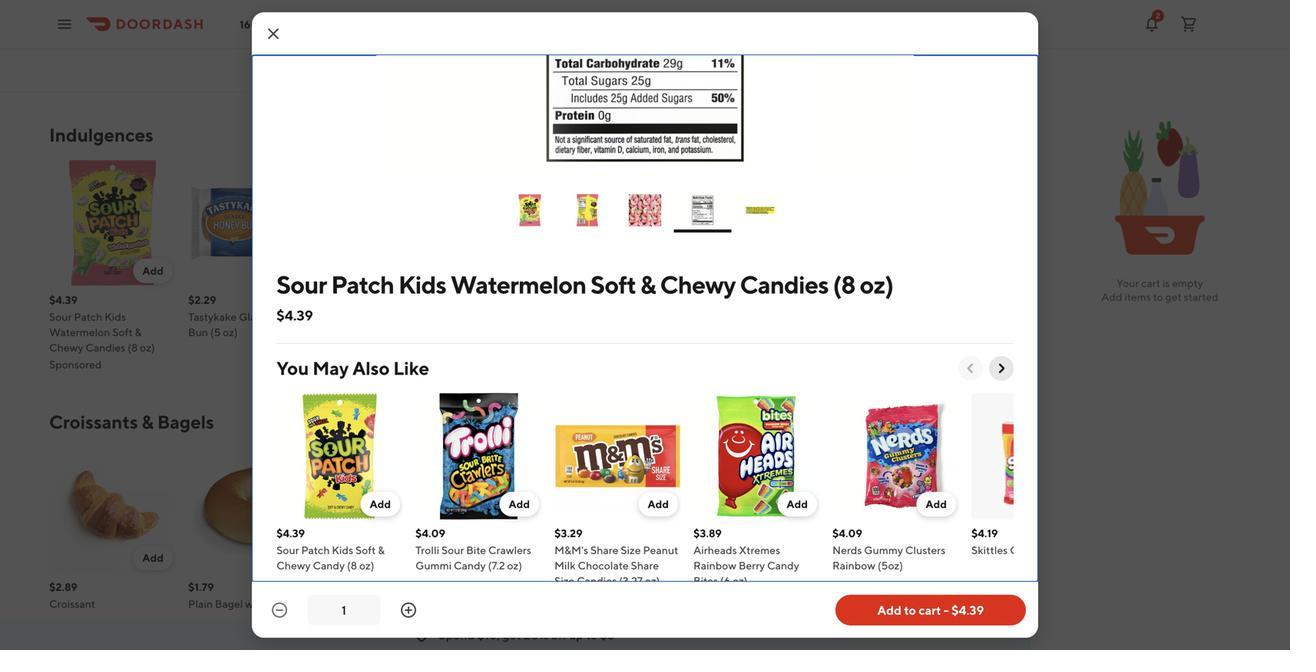 Task type: describe. For each thing, give the bounding box(es) containing it.
to for $5
[[586, 628, 598, 643]]

add to cart - $4.39 button
[[836, 596, 1027, 626]]

spread for $1.79 everything bagel with spread
[[327, 614, 362, 626]]

up
[[569, 628, 584, 643]]

$2.49 chips ahoy! king size chunky chocolate chip cookies (4.15 oz)
[[49, 7, 166, 67]]

1 croissant from the left
[[49, 598, 95, 611]]

sweet
[[884, 598, 914, 611]]

candy inside $4.09 trolli sour bite crawlers gummi candy (7.2 oz)
[[454, 560, 486, 572]]

plain bagel with spread image
[[188, 447, 315, 574]]

add for tastykake glazed honey bun (5 oz)
[[282, 265, 303, 277]]

$4.19
[[972, 527, 999, 540]]

$3.59 welch's gluten free mixed fruit snacks gummies (5 oz)
[[605, 294, 705, 354]]

2
[[1156, 11, 1161, 20]]

$8.19
[[745, 581, 771, 594]]

0 vertical spatial patch
[[331, 270, 394, 299]]

1 vertical spatial trolli sour bite crawlers gummi candy (7.2 oz) image
[[416, 393, 542, 520]]

plain
[[188, 598, 213, 611]]

sour inside $4.39 sour patch kids soft & chewy candy (8 oz)
[[277, 544, 299, 557]]

cookies
[[49, 54, 89, 67]]

$2.19 oh snap dilly bites pickle (3.25 oz)
[[466, 7, 592, 51]]

bagel for plain
[[215, 598, 243, 611]]

candy up $8.19
[[768, 560, 800, 572]]

$2.49 for $2.49 cheez-it original cheddar cheese crackers (3 oz)
[[605, 7, 634, 19]]

gummies inside $3.59 welch's gluten free mixed fruit snacks gummies (5 oz)
[[605, 342, 652, 354]]

(3.25
[[466, 39, 492, 51]]

add for sour patch kids soft & chewy candy (8 oz)
[[370, 498, 391, 511]]

$4.39 sour patch kids soft & chewy candy (8 oz)
[[277, 527, 385, 572]]

$1.25 tastykake vanilla creme filled sugar wafers (2.75 oz)
[[327, 294, 449, 354]]

1600
[[240, 18, 266, 31]]

1 horizontal spatial share
[[631, 560, 659, 572]]

$0.79
[[605, 581, 635, 594]]

& inside $4.39 sour patch kids watermelon soft & chewy candies (8 oz) sponsored
[[135, 326, 142, 339]]

oz) inside $2.49 ruffles ridges cheddar & sour cream potato chips (2.5 oz)
[[209, 54, 224, 67]]

soft for watermelon
[[591, 270, 636, 299]]

oz) inside $4.19 skittles gummies (8 oz)
[[1072, 544, 1087, 557]]

xtremes for airheads xtremes rainbow berry candy bites (6 oz) image to the top
[[929, 311, 971, 323]]

notification bell image
[[1143, 15, 1162, 33]]

$8.19 turkey breakfast club bagel sandwich
[[745, 581, 852, 626]]

oz) inside $4.39 sour patch kids watermelon soft & chewy candies (8 oz) sponsored
[[140, 342, 155, 354]]

$4.39 for $4.39 sour patch kids watermelon soft & chewy candies (8 oz) sponsored
[[49, 294, 78, 307]]

gummi
[[416, 560, 452, 572]]

turkey breakfast club bagel sandwich image
[[745, 447, 871, 574]]

off
[[551, 628, 567, 643]]

bites for airheads xtremes rainbow berry candy bites (6 oz) image to the top
[[884, 342, 908, 354]]

$4.39 inside add to cart - $4.39 button
[[952, 604, 985, 618]]

spread for $1.79 plain bagel with spread
[[269, 598, 304, 611]]

$5
[[600, 628, 615, 643]]

0 vertical spatial airheads xtremes rainbow berry candy bites (6 oz) image
[[884, 160, 1010, 287]]

honey
[[276, 311, 308, 323]]

biscuit image
[[605, 447, 732, 574]]

bites inside '$2.19 oh snap dilly bites pickle (3.25 oz)'
[[535, 23, 560, 36]]

original
[[651, 23, 691, 36]]

kids for $4.39 sour patch kids watermelon soft & chewy candies (8 oz) sponsored
[[105, 311, 126, 323]]

1600 pennsylvania avenue nw button
[[240, 18, 409, 31]]

(5 inside $3.59 welch's gluten free mixed fruit snacks gummies (5 oz)
[[655, 342, 665, 354]]

sweet cheese croissant image
[[884, 447, 1010, 574]]

berry for airheads xtremes rainbow berry candy bites (6 oz) image to the top
[[929, 326, 955, 339]]

nerds
[[833, 544, 863, 557]]

add to cart - $4.39
[[878, 604, 985, 618]]

20%
[[524, 628, 549, 643]]

like
[[393, 358, 429, 380]]

also
[[353, 358, 390, 380]]

all
[[884, 416, 897, 429]]

airheads for the leftmost airheads xtremes rainbow berry candy bites (6 oz) image
[[694, 544, 737, 557]]

get inside your cart is empty add items to get started
[[1166, 291, 1182, 304]]

oz) inside '$2.19 oh snap dilly bites pickle (3.25 oz)'
[[494, 39, 509, 51]]

fruit
[[638, 326, 662, 339]]

$2.49 for $2.49 ruffles ridges cheddar & sour cream potato chips (2.5 oz)
[[188, 7, 217, 19]]

add for trolli sour bite crawlers gummi candy (7.2 oz)
[[509, 498, 530, 511]]

croissant inside $3.49 sweet cheese croissant
[[956, 598, 1002, 611]]

sour patch kids watermelon soft & chewy candies (8 oz) image for sour patch kids watermelon soft & chewy candies (8 oz)
[[377, 0, 914, 176]]

with for plain bagel with spread
[[245, 598, 267, 611]]

you
[[277, 358, 309, 380]]

see all
[[863, 416, 897, 429]]

may
[[313, 358, 349, 380]]

$4.09 for $4.09 nerds gummy clusters rainbow (5oz)
[[833, 527, 863, 540]]

chocolate cookies & cream parfait image
[[745, 160, 871, 287]]

m&m's
[[555, 544, 589, 557]]

add for turkey breakfast club bagel sandwich
[[838, 540, 859, 552]]

oz) inside $2.49 doritos cool ranch tortilla chips (2.75 oz)
[[977, 39, 992, 51]]

previous button of carousel image
[[964, 361, 979, 377]]

gummy
[[865, 544, 904, 557]]

next button of carousel image for previous button of carousel icon
[[994, 361, 1010, 377]]

oh
[[466, 23, 482, 36]]

oz) inside $2.49 chips ahoy! king size chunky chocolate chip cookies (4.15 oz)
[[117, 54, 132, 67]]

$1.79 for $1.79 plain bagel with spread
[[188, 581, 214, 594]]

decrease quantity by 1 image
[[270, 602, 289, 620]]

m&m's share size peanut milk chocolate share size candies (3.27 oz) image
[[555, 393, 682, 520]]

cheez-
[[605, 23, 642, 36]]

sour inside $4.39 sour patch kids watermelon soft & chewy candies (8 oz) sponsored
[[49, 311, 72, 323]]

trolli
[[416, 544, 440, 557]]

0 horizontal spatial get
[[503, 628, 521, 643]]

$4.99
[[745, 7, 774, 19]]

wafers
[[388, 326, 423, 339]]

$4.09 for $4.09
[[466, 294, 496, 307]]

oz) inside $2.49 cheez-it original cheddar cheese crackers (3 oz)
[[663, 54, 678, 67]]

$3.49 sweet cheese croissant
[[884, 581, 1002, 611]]

bagel inside $8.19 turkey breakfast club bagel sandwich
[[745, 614, 773, 626]]

add for m&m's share size peanut milk chocolate share size candies (3.27 oz)
[[648, 498, 669, 511]]

sour inside $2.49 ruffles ridges cheddar & sour cream potato chips (2.5 oz)
[[188, 39, 211, 51]]

add for everything bagel with spread
[[421, 540, 442, 552]]

Search Wawa search field
[[744, 62, 965, 79]]

mixed
[[605, 326, 636, 339]]

watermelon inside sour patch kids watermelon soft & chewy candies (8 oz) dialog
[[451, 270, 587, 299]]

sour up honey
[[277, 270, 327, 299]]

cheese inside $3.49 sweet cheese croissant
[[916, 598, 954, 611]]

cool
[[921, 23, 945, 36]]

it
[[642, 23, 649, 36]]

$2.49 for $2.49 chips ahoy! king size chunky chocolate chip cookies (4.15 oz)
[[49, 7, 78, 19]]

welch's gluten free mixed fruit snacks gummies (5 oz) image
[[605, 160, 732, 287]]

$4.09 for $4.09 trolli sour bite crawlers gummi candy (7.2 oz)
[[416, 527, 446, 540]]

& right $3.59
[[641, 270, 656, 299]]

oz) inside $4.09 trolli sour bite crawlers gummi candy (7.2 oz)
[[507, 560, 523, 572]]

chips inside $2.49 ruffles ridges cheddar & sour cream potato chips (2.5 oz)
[[283, 39, 312, 51]]

croissants & bagels
[[49, 411, 214, 433]]

add for tastykake vanilla creme filled sugar wafers (2.75 oz)
[[421, 265, 442, 277]]

to inside button
[[905, 604, 917, 618]]

skittles
[[972, 544, 1008, 557]]

ranch
[[947, 23, 978, 36]]

$2.19
[[466, 7, 493, 19]]

sandwich
[[775, 614, 822, 626]]

ridges
[[225, 23, 259, 36]]

$4.19 skittles gummies (8 oz)
[[972, 527, 1087, 557]]

2 horizontal spatial rainbow
[[884, 326, 927, 339]]

chunky
[[49, 39, 87, 51]]

rainbow inside $4.09 nerds gummy clusters rainbow (5oz)
[[833, 560, 876, 572]]

$3.89 airheads xtremes rainbow berry candy bites (6 oz) for airheads xtremes rainbow berry candy bites (6 oz) image to the top
[[884, 294, 990, 354]]

(6 for airheads xtremes rainbow berry candy bites (6 oz) image to the top
[[910, 342, 921, 354]]

croissants
[[49, 411, 138, 433]]

add for sour patch kids watermelon soft & chewy candies (8 oz)
[[142, 265, 164, 277]]

oz) inside $3.29 m&m's share size peanut milk chocolate share size candies (3.27 oz)
[[645, 575, 660, 588]]

items
[[1125, 291, 1152, 304]]

tastykake vanilla creme filled sugar wafers (2.75 oz) image
[[327, 160, 454, 287]]

white
[[381, 23, 412, 36]]

$4.39 for $4.39
[[277, 307, 313, 324]]

tortilla
[[884, 39, 917, 51]]

$4.09 trolli sour bite crawlers gummi candy (7.2 oz)
[[416, 527, 532, 572]]

1 text field
[[317, 602, 372, 619]]

peanut
[[643, 544, 679, 557]]

$4.09 nerds gummy clusters rainbow (5oz)
[[833, 527, 946, 572]]

cheese inside $2.49 cheez-it original cheddar cheese crackers (3 oz)
[[651, 39, 688, 51]]

soft inside $4.39 sour patch kids watermelon soft & chewy candies (8 oz) sponsored
[[112, 326, 133, 339]]

bagel for everything
[[383, 598, 411, 611]]

$2.49 cheez-it original cheddar cheese crackers (3 oz)
[[605, 7, 691, 67]]

1 vertical spatial size
[[621, 544, 641, 557]]

0 vertical spatial trolli sour bite crawlers gummi candy (7.2 oz) image
[[466, 160, 593, 287]]

oz) inside $4.39 sour patch kids soft & chewy candy (8 oz)
[[360, 560, 375, 572]]

(2
[[416, 39, 426, 51]]

increase quantity by 1 image
[[400, 602, 418, 620]]

is
[[1163, 277, 1171, 290]]

club
[[828, 598, 852, 611]]

& inside $4.39 sour patch kids soft & chewy candy (8 oz)
[[378, 544, 385, 557]]

bagels
[[157, 411, 214, 433]]

candies inside $3.29 m&m's share size peanut milk chocolate share size candies (3.27 oz)
[[577, 575, 617, 588]]

bun
[[188, 326, 208, 339]]

patch for $4.39 sour patch kids soft & chewy candy (8 oz)
[[301, 544, 330, 557]]

-
[[944, 604, 950, 618]]

$2.49 for $2.49 doritos cool ranch tortilla chips (2.75 oz)
[[884, 7, 912, 19]]

$3.29 m&m's share size peanut milk chocolate share size candies (3.27 oz)
[[555, 527, 679, 588]]

chocolate for candies
[[578, 560, 629, 572]]



Task type: vqa. For each thing, say whether or not it's contained in the screenshot.
Cookies
yes



Task type: locate. For each thing, give the bounding box(es) containing it.
croissant right -
[[956, 598, 1002, 611]]

$2.49 inside $2.49 smartfood white cheddar popcorn (2 oz)
[[327, 7, 356, 19]]

0 horizontal spatial berry
[[739, 560, 766, 572]]

bagel inside $1.79 plain bagel with spread
[[215, 598, 243, 611]]

everything bagel with spread image
[[327, 447, 454, 574]]

4 $2.49 from the left
[[605, 7, 634, 19]]

1 horizontal spatial with
[[413, 598, 434, 611]]

croissant down $2.89
[[49, 598, 95, 611]]

0 vertical spatial next button of carousel image
[[994, 361, 1010, 377]]

chips inside $2.49 doritos cool ranch tortilla chips (2.75 oz)
[[919, 39, 948, 51]]

share up (3.27
[[631, 560, 659, 572]]

cheddar for &
[[261, 23, 304, 36]]

nerds gummy clusters rainbow (5oz) image
[[833, 393, 960, 520]]

$3.89
[[884, 294, 912, 307], [694, 527, 722, 540]]

chewy inside $4.39 sour patch kids soft & chewy candy (8 oz)
[[277, 560, 311, 572]]

1 horizontal spatial candies
[[577, 575, 617, 588]]

1 horizontal spatial cheese
[[916, 598, 954, 611]]

airheads
[[884, 311, 927, 323], [694, 544, 737, 557]]

0 horizontal spatial to
[[586, 628, 598, 643]]

xtremes inside sour patch kids watermelon soft & chewy candies (8 oz) dialog
[[740, 544, 781, 557]]

bites
[[535, 23, 560, 36], [884, 342, 908, 354], [694, 575, 718, 588]]

$4.39 inside $4.39 sour patch kids watermelon soft & chewy candies (8 oz) sponsored
[[49, 294, 78, 307]]

chocolate inside $2.49 chips ahoy! king size chunky chocolate chip cookies (4.15 oz)
[[90, 39, 141, 51]]

1 vertical spatial $3.89 airheads xtremes rainbow berry candy bites (6 oz)
[[694, 527, 800, 588]]

chewy up the decrease quantity by 1 icon
[[277, 560, 311, 572]]

$4.39 right -
[[952, 604, 985, 618]]

bagel down turkey
[[745, 614, 773, 626]]

0 vertical spatial get
[[1166, 291, 1182, 304]]

next button of carousel image right previous button of carousel icon
[[994, 361, 1010, 377]]

to down is
[[1154, 291, 1164, 304]]

to for get
[[1154, 291, 1164, 304]]

1 vertical spatial share
[[631, 560, 659, 572]]

$3.89 for the leftmost airheads xtremes rainbow berry candy bites (6 oz) image
[[694, 527, 722, 540]]

kids for $4.39 sour patch kids soft & chewy candy (8 oz)
[[332, 544, 353, 557]]

0 vertical spatial (5
[[210, 326, 221, 339]]

add for croissant
[[142, 552, 164, 565]]

(2.5
[[188, 54, 207, 67]]

3 $2.49 from the left
[[327, 7, 356, 19]]

$4.09
[[466, 294, 496, 307], [416, 527, 446, 540], [833, 527, 863, 540]]

your
[[1117, 277, 1140, 290]]

1 vertical spatial xtremes
[[740, 544, 781, 557]]

bagel right "everything"
[[383, 598, 411, 611]]

pickle
[[562, 23, 592, 36]]

2 vertical spatial to
[[586, 628, 598, 643]]

0 horizontal spatial chocolate
[[90, 39, 141, 51]]

chips down 'pennsylvania'
[[283, 39, 312, 51]]

with down 'gummi' at the bottom left of page
[[413, 598, 434, 611]]

0 vertical spatial watermelon
[[451, 270, 587, 299]]

xtremes for the leftmost airheads xtremes rainbow berry candy bites (6 oz) image
[[740, 544, 781, 557]]

bagel inside $1.79 everything bagel with spread
[[383, 598, 411, 611]]

berry inside sour patch kids watermelon soft & chewy candies (8 oz) dialog
[[739, 560, 766, 572]]

started
[[1185, 291, 1219, 304]]

$2.49 up ruffles
[[188, 7, 217, 19]]

patch inside $4.39 sour patch kids watermelon soft & chewy candies (8 oz) sponsored
[[74, 311, 102, 323]]

get right $15,
[[503, 628, 521, 643]]

soft left bun
[[112, 326, 133, 339]]

free
[[683, 311, 705, 323]]

(3.27
[[619, 575, 643, 588]]

indulgences link
[[49, 123, 153, 148]]

1 horizontal spatial watermelon
[[451, 270, 587, 299]]

dilly
[[511, 23, 533, 36]]

0 horizontal spatial (6
[[721, 575, 731, 588]]

$1.79 for $1.79 everything bagel with spread
[[327, 581, 353, 594]]

2 croissant from the left
[[956, 598, 1002, 611]]

0 vertical spatial cart
[[1142, 277, 1161, 290]]

bites for the leftmost airheads xtremes rainbow berry candy bites (6 oz) image
[[694, 575, 718, 588]]

kids inside $4.39 sour patch kids watermelon soft & chewy candies (8 oz) sponsored
[[105, 311, 126, 323]]

0 vertical spatial kids
[[399, 270, 447, 299]]

bites left $8.19
[[694, 575, 718, 588]]

share right 'm&m's' in the bottom of the page
[[591, 544, 619, 557]]

cheddar for popcorn
[[327, 39, 370, 51]]

$4.39 right glazed
[[277, 307, 313, 324]]

1 $1.79 from the left
[[188, 581, 214, 594]]

$4.09 inside $4.09 nerds gummy clusters rainbow (5oz)
[[833, 527, 863, 540]]

(6 inside sour patch kids watermelon soft & chewy candies (8 oz) dialog
[[721, 575, 731, 588]]

& inside $2.49 ruffles ridges cheddar & sour cream potato chips (2.5 oz)
[[306, 23, 313, 36]]

cheddar
[[261, 23, 304, 36], [327, 39, 370, 51], [605, 39, 649, 51]]

chewy up free
[[660, 270, 736, 299]]

add for plain bagel with spread
[[282, 540, 303, 552]]

2 vertical spatial soft
[[356, 544, 376, 557]]

creme
[[413, 311, 446, 323]]

2 horizontal spatial soft
[[591, 270, 636, 299]]

0 horizontal spatial (5
[[210, 326, 221, 339]]

1 vertical spatial berry
[[739, 560, 766, 572]]

$2.29
[[188, 294, 216, 307]]

1 horizontal spatial chips
[[283, 39, 312, 51]]

(5 inside $2.29 tastykake glazed honey bun (5 oz)
[[210, 326, 221, 339]]

1 horizontal spatial chewy
[[277, 560, 311, 572]]

tastykake inside $1.25 tastykake vanilla creme filled sugar wafers (2.75 oz)
[[327, 311, 376, 323]]

open menu image
[[55, 15, 74, 33]]

1 horizontal spatial patch
[[301, 544, 330, 557]]

$2.49 inside $2.49 cheez-it original cheddar cheese crackers (3 oz)
[[605, 7, 634, 19]]

0 horizontal spatial $3.89
[[694, 527, 722, 540]]

0 horizontal spatial airheads
[[694, 544, 737, 557]]

share
[[591, 544, 619, 557], [631, 560, 659, 572]]

0 vertical spatial bites
[[535, 23, 560, 36]]

airheads for airheads xtremes rainbow berry candy bites (6 oz) image to the top
[[884, 311, 927, 323]]

patch up vanilla
[[331, 270, 394, 299]]

spread inside $1.79 everything bagel with spread
[[327, 614, 362, 626]]

$2.89 croissant
[[49, 581, 95, 611]]

(8 inside $4.19 skittles gummies (8 oz)
[[1060, 544, 1070, 557]]

$4.09 inside $4.09 trolli sour bite crawlers gummi candy (7.2 oz)
[[416, 527, 446, 540]]

spread inside $1.79 plain bagel with spread
[[269, 598, 304, 611]]

1 horizontal spatial $4.09
[[466, 294, 496, 307]]

1 horizontal spatial spread
[[327, 614, 362, 626]]

cart left is
[[1142, 277, 1161, 290]]

patch up "everything"
[[301, 544, 330, 557]]

0 horizontal spatial sour patch kids watermelon soft & chewy candies (8 oz) image
[[49, 160, 176, 287]]

2 horizontal spatial kids
[[399, 270, 447, 299]]

(2.75 inside $2.49 doritos cool ranch tortilla chips (2.75 oz)
[[950, 39, 974, 51]]

0 horizontal spatial size
[[136, 23, 156, 36]]

(2.75 down creme
[[425, 326, 449, 339]]

cart left -
[[919, 604, 942, 618]]

to
[[1154, 291, 1164, 304], [905, 604, 917, 618], [586, 628, 598, 643]]

filled
[[327, 326, 355, 339]]

add inside your cart is empty add items to get started
[[1102, 291, 1123, 304]]

$2.49 up the smartfood
[[327, 7, 356, 19]]

watermelon inside $4.39 sour patch kids watermelon soft & chewy candies (8 oz) sponsored
[[49, 326, 110, 339]]

(8 inside $4.39 sour patch kids watermelon soft & chewy candies (8 oz) sponsored
[[128, 342, 138, 354]]

clusters
[[906, 544, 946, 557]]

oz) inside $2.49 smartfood white cheddar popcorn (2 oz)
[[428, 39, 443, 51]]

$2.49 smartfood white cheddar popcorn (2 oz)
[[327, 7, 443, 51]]

1 vertical spatial cart
[[919, 604, 942, 618]]

spread
[[269, 598, 304, 611], [327, 614, 362, 626]]

2 with from the left
[[413, 598, 434, 611]]

spend $15, get 20% off up to $5
[[439, 628, 615, 643]]

pennsylvania
[[268, 18, 334, 31]]

0 vertical spatial candies
[[740, 270, 829, 299]]

1 vertical spatial cheese
[[916, 598, 954, 611]]

$1.79 up plain
[[188, 581, 214, 594]]

cheddar up crackers on the top
[[605, 39, 649, 51]]

chewy up 'sponsored'
[[49, 342, 83, 354]]

$1.79 inside $1.79 plain bagel with spread
[[188, 581, 214, 594]]

2 vertical spatial chewy
[[277, 560, 311, 572]]

0 vertical spatial $3.89 airheads xtremes rainbow berry candy bites (6 oz)
[[884, 294, 990, 354]]

indulgences
[[49, 124, 153, 146]]

1 horizontal spatial airheads
[[884, 311, 927, 323]]

cheddar inside $2.49 cheez-it original cheddar cheese crackers (3 oz)
[[605, 39, 649, 51]]

2 horizontal spatial candies
[[740, 270, 829, 299]]

chips down cool
[[919, 39, 948, 51]]

welch's
[[605, 311, 644, 323]]

0 vertical spatial xtremes
[[929, 311, 971, 323]]

to down $3.49
[[905, 604, 917, 618]]

xtremes up $8.19
[[740, 544, 781, 557]]

&
[[306, 23, 313, 36], [641, 270, 656, 299], [135, 326, 142, 339], [142, 411, 154, 433], [378, 544, 385, 557]]

size down milk
[[555, 575, 575, 588]]

1 tastykake from the left
[[188, 311, 237, 323]]

$1.79
[[188, 581, 214, 594], [327, 581, 353, 594]]

$3.59
[[605, 294, 634, 307]]

0 horizontal spatial cheese
[[651, 39, 688, 51]]

next button of carousel image
[[994, 361, 1010, 377], [960, 415, 976, 430]]

0 horizontal spatial kids
[[105, 311, 126, 323]]

candies inside $4.39 sour patch kids watermelon soft & chewy candies (8 oz) sponsored
[[86, 342, 126, 354]]

(8 inside $4.39 sour patch kids soft & chewy candy (8 oz)
[[347, 560, 357, 572]]

$1.25
[[327, 294, 354, 307]]

1 vertical spatial airheads xtremes rainbow berry candy bites (6 oz) image
[[694, 393, 821, 520]]

see
[[863, 416, 882, 429]]

1 horizontal spatial cheddar
[[327, 39, 370, 51]]

size
[[136, 23, 156, 36], [621, 544, 641, 557], [555, 575, 575, 588]]

chips
[[49, 23, 78, 36], [283, 39, 312, 51], [919, 39, 948, 51]]

tastykake for filled
[[327, 311, 376, 323]]

1 vertical spatial chewy
[[49, 342, 83, 354]]

snacks
[[664, 326, 698, 339]]

$2.49 inside $2.49 chips ahoy! king size chunky chocolate chip cookies (4.15 oz)
[[49, 7, 78, 19]]

tastykake down $2.29
[[188, 311, 237, 323]]

airheads xtremes rainbow berry candy bites (6 oz) image
[[884, 160, 1010, 287], [694, 393, 821, 520]]

next button of carousel image for previous button of carousel image
[[960, 415, 976, 430]]

& left bun
[[135, 326, 142, 339]]

size inside $2.49 chips ahoy! king size chunky chocolate chip cookies (4.15 oz)
[[136, 23, 156, 36]]

empty
[[1173, 277, 1204, 290]]

0 horizontal spatial soft
[[112, 326, 133, 339]]

0 horizontal spatial rainbow
[[694, 560, 737, 572]]

chocolate up $0.79
[[578, 560, 629, 572]]

snap
[[484, 23, 509, 36]]

& right close image
[[306, 23, 313, 36]]

cart inside add to cart - $4.39 button
[[919, 604, 942, 618]]

xtremes up previous button of carousel icon
[[929, 311, 971, 323]]

0 horizontal spatial airheads xtremes rainbow berry candy bites (6 oz) image
[[694, 393, 821, 520]]

1 horizontal spatial tastykake
[[327, 311, 376, 323]]

1 vertical spatial $3.89
[[694, 527, 722, 540]]

$3.89 airheads xtremes rainbow berry candy bites (6 oz) inside sour patch kids watermelon soft & chewy candies (8 oz) dialog
[[694, 527, 800, 588]]

2 horizontal spatial bagel
[[745, 614, 773, 626]]

$2.49 up the cheez-
[[605, 7, 634, 19]]

$4.39 inside $4.39 sour patch kids soft & chewy candy (8 oz)
[[277, 527, 305, 540]]

add button
[[133, 259, 173, 284], [133, 259, 173, 284], [272, 259, 312, 284], [272, 259, 312, 284], [411, 259, 451, 284], [411, 259, 451, 284], [361, 493, 400, 517], [361, 493, 400, 517], [500, 493, 539, 517], [500, 493, 539, 517], [639, 493, 678, 517], [639, 493, 678, 517], [778, 493, 818, 517], [778, 493, 818, 517], [917, 493, 957, 517], [917, 493, 957, 517], [272, 534, 312, 559], [272, 534, 312, 559], [411, 534, 451, 559], [411, 534, 451, 559], [550, 534, 590, 559], [550, 534, 590, 559], [690, 534, 729, 559], [690, 534, 729, 559], [829, 534, 868, 559], [829, 534, 868, 559], [133, 546, 173, 571], [133, 546, 173, 571], [968, 546, 1007, 571], [968, 546, 1007, 571]]

oz) inside $2.29 tastykake glazed honey bun (5 oz)
[[223, 326, 238, 339]]

ruffles
[[188, 23, 223, 36]]

kids inside $4.39 sour patch kids soft & chewy candy (8 oz)
[[332, 544, 353, 557]]

5 $2.49 from the left
[[884, 7, 912, 19]]

1 horizontal spatial croissant
[[956, 598, 1002, 611]]

with inside $1.79 everything bagel with spread
[[413, 598, 434, 611]]

0 vertical spatial airheads
[[884, 311, 927, 323]]

gummies right the skittles
[[1011, 544, 1057, 557]]

next button of carousel image right previous button of carousel image
[[960, 415, 976, 430]]

sour patch kids watermelon soft & chewy candies (8 oz) image
[[377, 0, 914, 176], [49, 160, 176, 287]]

with
[[245, 598, 267, 611], [413, 598, 434, 611]]

trolli sour bite crawlers gummi candy (7.2 oz) image
[[466, 160, 593, 287], [416, 393, 542, 520]]

(7.2
[[488, 560, 505, 572]]

0 horizontal spatial watermelon
[[49, 326, 110, 339]]

$5.69
[[745, 294, 774, 307]]

chips up the chunky
[[49, 23, 78, 36]]

2 $2.49 from the left
[[188, 7, 217, 19]]

(5 down fruit
[[655, 342, 665, 354]]

$3.89 airheads xtremes rainbow berry candy bites (6 oz) for the leftmost airheads xtremes rainbow berry candy bites (6 oz) image
[[694, 527, 800, 588]]

1 $2.49 from the left
[[49, 7, 78, 19]]

chocolate for (4.15
[[90, 39, 141, 51]]

see all link
[[854, 410, 907, 435]]

patch inside $4.39 sour patch kids soft & chewy candy (8 oz)
[[301, 544, 330, 557]]

2 vertical spatial size
[[555, 575, 575, 588]]

chocolate
[[90, 39, 141, 51], [578, 560, 629, 572]]

chewy for candies
[[660, 270, 736, 299]]

chewy for candy
[[277, 560, 311, 572]]

croissants & bagels link
[[49, 410, 214, 435]]

2 horizontal spatial to
[[1154, 291, 1164, 304]]

add for airheads xtremes rainbow berry candy bites (6 oz)
[[787, 498, 808, 511]]

oz) inside $3.59 welch's gluten free mixed fruit snacks gummies (5 oz)
[[667, 342, 682, 354]]

close image
[[264, 25, 283, 43]]

doritos
[[884, 23, 919, 36]]

(5 right bun
[[210, 326, 221, 339]]

$2.49 inside $2.49 doritos cool ranch tortilla chips (2.75 oz)
[[884, 7, 912, 19]]

size left peanut
[[621, 544, 641, 557]]

crawlers
[[489, 544, 532, 557]]

spend
[[439, 628, 475, 643]]

soft
[[591, 270, 636, 299], [112, 326, 133, 339], [356, 544, 376, 557]]

1 horizontal spatial (5
[[655, 342, 665, 354]]

chocolate inside $3.29 m&m's share size peanut milk chocolate share size candies (3.27 oz)
[[578, 560, 629, 572]]

turkey
[[745, 598, 777, 611]]

cheddar inside $2.49 smartfood white cheddar popcorn (2 oz)
[[327, 39, 370, 51]]

0 vertical spatial share
[[591, 544, 619, 557]]

patch for $4.39 sour patch kids watermelon soft & chewy candies (8 oz) sponsored
[[74, 311, 102, 323]]

vanilla
[[378, 311, 411, 323]]

sour inside $4.09 trolli sour bite crawlers gummi candy (7.2 oz)
[[442, 544, 464, 557]]

(6 for the leftmost airheads xtremes rainbow berry candy bites (6 oz) image
[[721, 575, 731, 588]]

candy
[[957, 326, 990, 339], [313, 560, 345, 572], [454, 560, 486, 572], [768, 560, 800, 572]]

tastykake inside $2.29 tastykake glazed honey bun (5 oz)
[[188, 311, 237, 323]]

1 with from the left
[[245, 598, 267, 611]]

sour patch kids soft & chewy candy (8 oz) image
[[277, 393, 403, 520]]

$3.89 airheads xtremes rainbow berry candy bites (6 oz) up turkey
[[694, 527, 800, 588]]

1 horizontal spatial cart
[[1142, 277, 1161, 290]]

get
[[1166, 291, 1182, 304], [503, 628, 521, 643]]

gummies
[[605, 342, 652, 354], [1011, 544, 1057, 557]]

0 vertical spatial (6
[[910, 342, 921, 354]]

popcorn
[[373, 39, 414, 51]]

0 items, open order cart image
[[1180, 15, 1199, 33]]

oz) inside $1.25 tastykake vanilla creme filled sugar wafers (2.75 oz)
[[327, 342, 342, 354]]

(2.75 down ranch
[[950, 39, 974, 51]]

croissant
[[49, 598, 95, 611], [956, 598, 1002, 611]]

airheads inside sour patch kids watermelon soft & chewy candies (8 oz) dialog
[[694, 544, 737, 557]]

chewy inside $4.39 sour patch kids watermelon soft & chewy candies (8 oz) sponsored
[[49, 342, 83, 354]]

sour patch kids watermelon soft & chewy candies (8 oz) dialog
[[252, 0, 1099, 651]]

2 horizontal spatial cheddar
[[605, 39, 649, 51]]

1 horizontal spatial berry
[[929, 326, 955, 339]]

0 horizontal spatial bites
[[535, 23, 560, 36]]

cart inside your cart is empty add items to get started
[[1142, 277, 1161, 290]]

$4.39 for $4.39 sour patch kids soft & chewy candy (8 oz)
[[277, 527, 305, 540]]

$2.49 ruffles ridges cheddar & sour cream potato chips (2.5 oz)
[[188, 7, 313, 67]]

$3.89 inside sour patch kids watermelon soft & chewy candies (8 oz) dialog
[[694, 527, 722, 540]]

1 vertical spatial (6
[[721, 575, 731, 588]]

1 vertical spatial chocolate
[[578, 560, 629, 572]]

0 vertical spatial cheese
[[651, 39, 688, 51]]

with for everything bagel with spread
[[413, 598, 434, 611]]

2 vertical spatial candies
[[577, 575, 617, 588]]

1 vertical spatial (2.75
[[425, 326, 449, 339]]

sour patch kids watermelon soft & chewy candies (8 oz) image for $4.39
[[49, 160, 176, 287]]

chips inside $2.49 chips ahoy! king size chunky chocolate chip cookies (4.15 oz)
[[49, 23, 78, 36]]

sour up 'sponsored'
[[49, 311, 72, 323]]

cheddar up potato
[[261, 23, 304, 36]]

bagel right plain
[[215, 598, 243, 611]]

$7.49
[[466, 581, 494, 594]]

spread down "everything"
[[327, 614, 362, 626]]

soft up welch's
[[591, 270, 636, 299]]

oz)
[[428, 39, 443, 51], [494, 39, 509, 51], [977, 39, 992, 51], [117, 54, 132, 67], [209, 54, 224, 67], [663, 54, 678, 67], [860, 270, 894, 299], [223, 326, 238, 339], [140, 342, 155, 354], [327, 342, 342, 354], [667, 342, 682, 354], [923, 342, 938, 354], [1072, 544, 1087, 557], [360, 560, 375, 572], [507, 560, 523, 572], [645, 575, 660, 588], [733, 575, 748, 588]]

0 horizontal spatial $3.89 airheads xtremes rainbow berry candy bites (6 oz)
[[694, 527, 800, 588]]

western bagel sandwich image
[[466, 447, 593, 574]]

1 vertical spatial bites
[[884, 342, 908, 354]]

with left the decrease quantity by 1 icon
[[245, 598, 267, 611]]

0 horizontal spatial chewy
[[49, 342, 83, 354]]

to inside your cart is empty add items to get started
[[1154, 291, 1164, 304]]

soft inside $4.39 sour patch kids soft & chewy candy (8 oz)
[[356, 544, 376, 557]]

$3.89 for airheads xtremes rainbow berry candy bites (6 oz) image to the top
[[884, 294, 912, 307]]

candy down bite
[[454, 560, 486, 572]]

2 vertical spatial patch
[[301, 544, 330, 557]]

0 vertical spatial size
[[136, 23, 156, 36]]

$1.79 up "everything"
[[327, 581, 353, 594]]

you may also like
[[277, 358, 429, 380]]

$3.89 airheads xtremes rainbow berry candy bites (6 oz) up previous button of carousel icon
[[884, 294, 990, 354]]

1 vertical spatial soft
[[112, 326, 133, 339]]

0 vertical spatial chocolate
[[90, 39, 141, 51]]

$1.79 everything bagel with spread
[[327, 581, 434, 626]]

(2.75 inside $1.25 tastykake vanilla creme filled sugar wafers (2.75 oz)
[[425, 326, 449, 339]]

2 horizontal spatial $4.09
[[833, 527, 863, 540]]

2 horizontal spatial patch
[[331, 270, 394, 299]]

candies
[[740, 270, 829, 299], [86, 342, 126, 354], [577, 575, 617, 588]]

tastykake up the filled
[[327, 311, 376, 323]]

$2.49 inside $2.49 ruffles ridges cheddar & sour cream potato chips (2.5 oz)
[[188, 7, 217, 19]]

1600 pennsylvania avenue nw
[[240, 18, 397, 31]]

$1.79 inside $1.79 everything bagel with spread
[[327, 581, 353, 594]]

soft up "everything"
[[356, 544, 376, 557]]

$4.39 up $1.79 plain bagel with spread
[[277, 527, 305, 540]]

sour up the decrease quantity by 1 icon
[[277, 544, 299, 557]]

gummies down mixed
[[605, 342, 652, 354]]

bites up all
[[884, 342, 908, 354]]

0 horizontal spatial gummies
[[605, 342, 652, 354]]

1 vertical spatial spread
[[327, 614, 362, 626]]

patch up 'sponsored'
[[74, 311, 102, 323]]

1 horizontal spatial (6
[[910, 342, 921, 354]]

bites right dilly
[[535, 23, 560, 36]]

0 horizontal spatial spread
[[269, 598, 304, 611]]

cart
[[1142, 277, 1161, 290], [919, 604, 942, 618]]

1 horizontal spatial next button of carousel image
[[994, 361, 1010, 377]]

$15,
[[477, 628, 500, 643]]

cheddar down the smartfood
[[327, 39, 370, 51]]

berry for the leftmost airheads xtremes rainbow berry candy bites (6 oz) image
[[739, 560, 766, 572]]

add for sweet cheese croissant
[[977, 552, 998, 565]]

add inside button
[[878, 604, 902, 618]]

glazed
[[239, 311, 274, 323]]

cheddar inside $2.49 ruffles ridges cheddar & sour cream potato chips (2.5 oz)
[[261, 23, 304, 36]]

tastykake for bun
[[188, 311, 237, 323]]

gummies inside $4.19 skittles gummies (8 oz)
[[1011, 544, 1057, 557]]

1 vertical spatial next button of carousel image
[[960, 415, 976, 430]]

1 horizontal spatial soft
[[356, 544, 376, 557]]

sour left bite
[[442, 544, 464, 557]]

1 vertical spatial gummies
[[1011, 544, 1057, 557]]

sour up (2.5
[[188, 39, 211, 51]]

$3.89 airheads xtremes rainbow berry candy bites (6 oz)
[[884, 294, 990, 354], [694, 527, 800, 588]]

$3.29
[[555, 527, 583, 540]]

candy up previous button of carousel icon
[[957, 326, 990, 339]]

bite
[[467, 544, 486, 557]]

0 horizontal spatial with
[[245, 598, 267, 611]]

spread left 1 text box
[[269, 598, 304, 611]]

cream
[[213, 39, 246, 51]]

0 vertical spatial chewy
[[660, 270, 736, 299]]

$2.49 up doritos
[[884, 7, 912, 19]]

patch
[[331, 270, 394, 299], [74, 311, 102, 323], [301, 544, 330, 557]]

$2.49 for $2.49 smartfood white cheddar popcorn (2 oz)
[[327, 7, 356, 19]]

(8
[[833, 270, 856, 299], [128, 342, 138, 354], [1060, 544, 1070, 557], [347, 560, 357, 572]]

size up chip
[[136, 23, 156, 36]]

add
[[142, 265, 164, 277], [282, 265, 303, 277], [421, 265, 442, 277], [1102, 291, 1123, 304], [370, 498, 391, 511], [509, 498, 530, 511], [648, 498, 669, 511], [787, 498, 808, 511], [926, 498, 947, 511], [282, 540, 303, 552], [421, 540, 442, 552], [560, 540, 581, 552], [699, 540, 720, 552], [838, 540, 859, 552], [142, 552, 164, 565], [977, 552, 998, 565], [878, 604, 902, 618]]

0 horizontal spatial patch
[[74, 311, 102, 323]]

add for nerds gummy clusters rainbow (5oz)
[[926, 498, 947, 511]]

2 tastykake from the left
[[327, 311, 376, 323]]

cheese down original at the right top
[[651, 39, 688, 51]]

0 vertical spatial gummies
[[605, 342, 652, 354]]

soft for kids
[[356, 544, 376, 557]]

milk
[[555, 560, 576, 572]]

& left 'bagels'
[[142, 411, 154, 433]]

with inside $1.79 plain bagel with spread
[[245, 598, 267, 611]]

(5
[[210, 326, 221, 339], [655, 342, 665, 354]]

tastykake glazed honey bun (5 oz) image
[[188, 160, 315, 287]]

1 vertical spatial watermelon
[[49, 326, 110, 339]]

2 $1.79 from the left
[[327, 581, 353, 594]]

0 horizontal spatial bagel
[[215, 598, 243, 611]]

previous button of carousel image
[[930, 415, 945, 430]]

sour patch kids watermelon soft & chewy candies (8 oz)
[[277, 270, 894, 299]]

1 vertical spatial to
[[905, 604, 917, 618]]

$2.49 up the chunky
[[49, 7, 78, 19]]

$4.39 up 'sponsored'
[[49, 294, 78, 307]]

croissant image
[[49, 447, 176, 574]]

cheese right sweet
[[916, 598, 954, 611]]

ahoy!
[[80, 23, 109, 36]]

1 vertical spatial candies
[[86, 342, 126, 354]]

to right up
[[586, 628, 598, 643]]

chocolate down king
[[90, 39, 141, 51]]

1 horizontal spatial get
[[1166, 291, 1182, 304]]

next button of carousel image inside sour patch kids watermelon soft & chewy candies (8 oz) dialog
[[994, 361, 1010, 377]]

candy up "everything"
[[313, 560, 345, 572]]

gluten
[[647, 311, 680, 323]]

0 horizontal spatial $1.79
[[188, 581, 214, 594]]

& left trolli
[[378, 544, 385, 557]]

(6
[[910, 342, 921, 354], [721, 575, 731, 588]]

$3.49
[[884, 581, 912, 594]]

bites inside sour patch kids watermelon soft & chewy candies (8 oz) dialog
[[694, 575, 718, 588]]

chewy
[[660, 270, 736, 299], [49, 342, 83, 354], [277, 560, 311, 572]]

1 horizontal spatial gummies
[[1011, 544, 1057, 557]]

candy inside $4.39 sour patch kids soft & chewy candy (8 oz)
[[313, 560, 345, 572]]

get down is
[[1166, 291, 1182, 304]]



